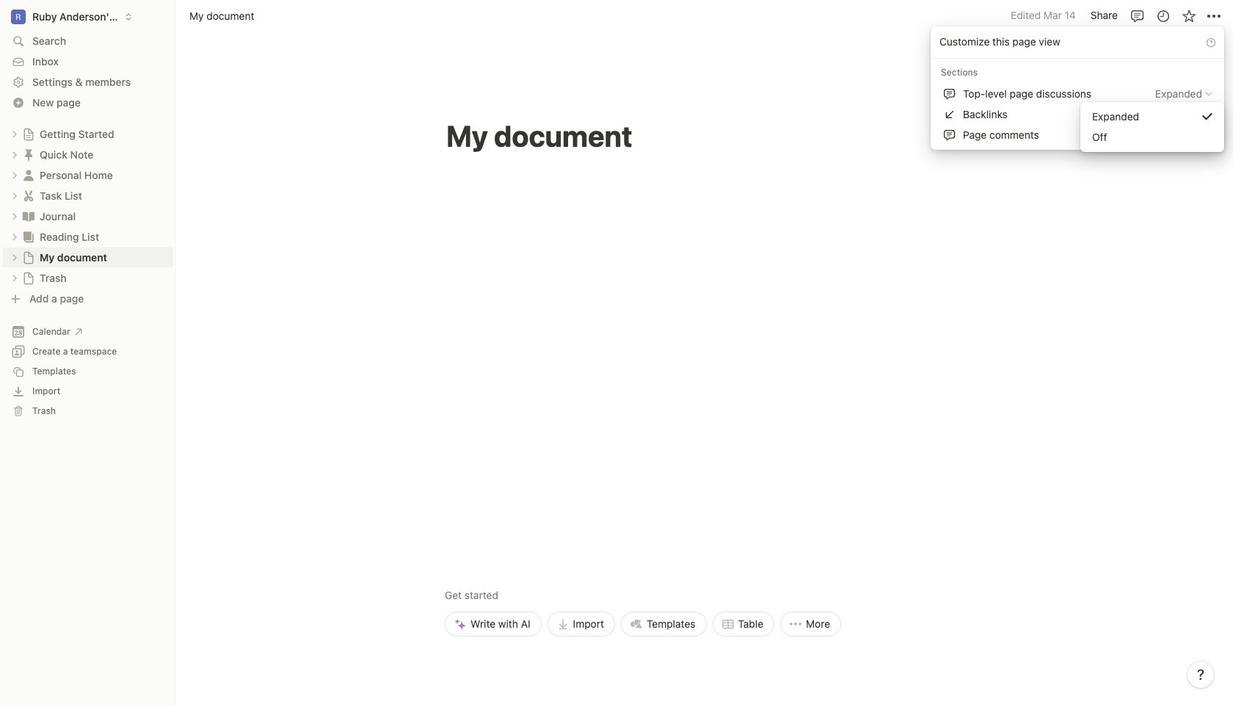 Task type: locate. For each thing, give the bounding box(es) containing it.
menu
[[445, 485, 842, 637]]

favorite image
[[1182, 8, 1197, 23]]



Task type: vqa. For each thing, say whether or not it's contained in the screenshot.
FAVORITE icon
yes



Task type: describe. For each thing, give the bounding box(es) containing it.
updates image
[[1156, 8, 1171, 23]]

comments image
[[1131, 8, 1145, 23]]



